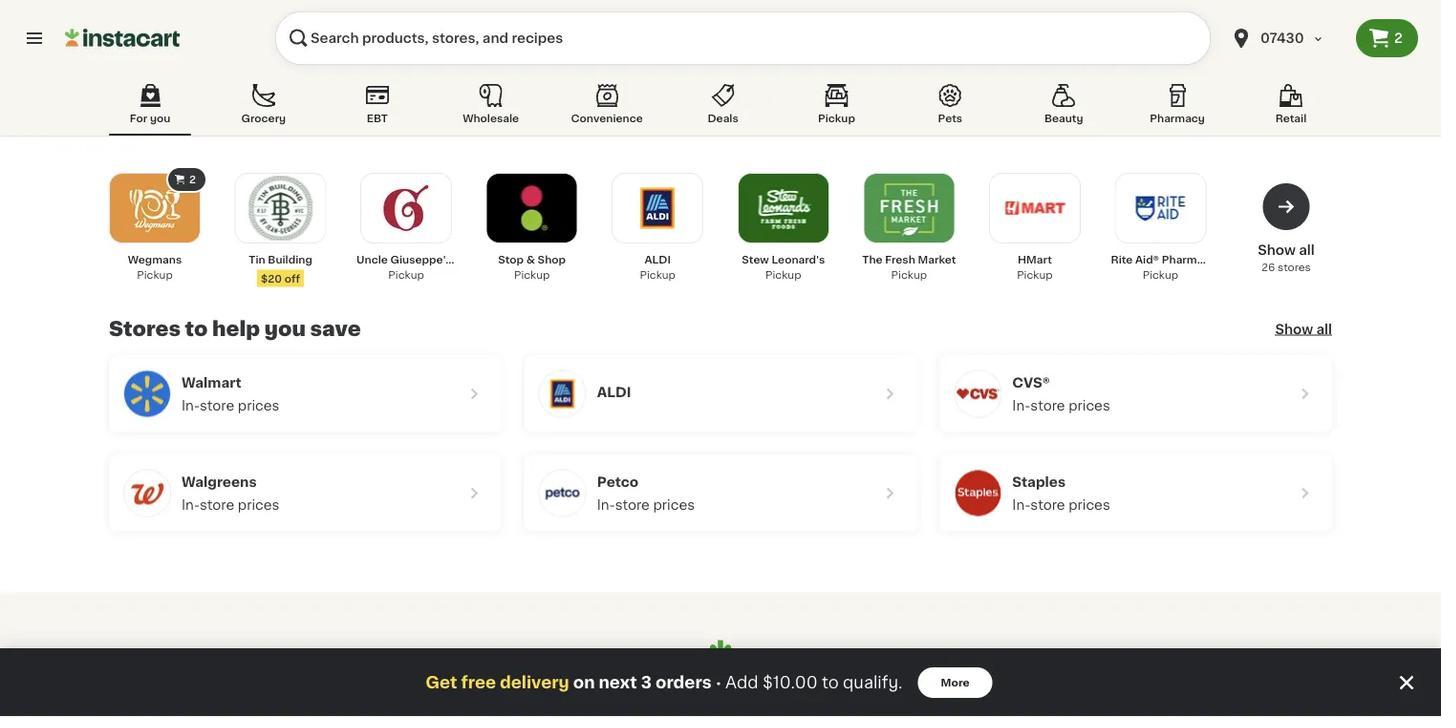 Task type: describe. For each thing, give the bounding box(es) containing it.
•
[[715, 675, 721, 691]]

ebt button
[[336, 80, 418, 136]]

the fresh market image
[[877, 176, 942, 241]]

petco
[[597, 475, 639, 489]]

tin building $20 off
[[249, 255, 312, 284]]

tin building image
[[248, 176, 313, 241]]

show all
[[1275, 323, 1332, 336]]

pickup inside the fresh market pickup
[[891, 270, 927, 280]]

store for petco
[[615, 498, 650, 512]]

aldi pickup
[[640, 255, 676, 280]]

all for show all
[[1316, 323, 1332, 336]]

pickup inside rite aid® pharmacy pickup
[[1143, 270, 1178, 280]]

wholesale button
[[450, 80, 532, 136]]

beauty button
[[1023, 80, 1105, 136]]

for you button
[[109, 80, 191, 136]]

2 button
[[1356, 19, 1418, 57]]

rite aid® pharmacy image
[[1128, 176, 1193, 241]]

giuseppe's
[[390, 255, 452, 265]]

the
[[862, 255, 883, 265]]

cvs®
[[1012, 376, 1050, 389]]

stop & shop image
[[499, 176, 564, 241]]

pets button
[[909, 80, 991, 136]]

stop & shop pickup
[[498, 255, 566, 280]]

hmart image
[[1002, 176, 1067, 241]]

orders
[[656, 675, 712, 691]]

1 horizontal spatial to
[[739, 686, 762, 706]]

shop categories tab list
[[109, 80, 1332, 136]]

show for show all 26 stores
[[1258, 244, 1296, 257]]

the fresh market pickup
[[862, 255, 956, 280]]

marketplace
[[454, 255, 522, 265]]

aldi link
[[524, 356, 917, 432]]

all for show all 26 stores
[[1299, 244, 1315, 257]]

stores to help you save tab panel
[[99, 166, 1342, 532]]

store for walgreens
[[200, 498, 234, 512]]

delivery
[[500, 675, 569, 691]]

store for walmart
[[200, 399, 234, 412]]

prices for petco in-store prices
[[653, 498, 695, 512]]

leonard's
[[772, 255, 825, 265]]

prices for staples in-store prices
[[1068, 498, 1110, 512]]

07430
[[1260, 32, 1304, 45]]

help
[[212, 319, 260, 339]]

wholesale
[[463, 113, 519, 124]]

there's more to explore
[[592, 686, 849, 706]]

$20
[[261, 273, 282, 284]]

ebt
[[367, 113, 388, 124]]

walgreens image
[[124, 471, 170, 516]]

convenience
[[571, 113, 643, 124]]

staples
[[1012, 475, 1066, 489]]

more button
[[918, 668, 993, 699]]

get free delivery on next 3 orders • add $10.00 to qualify.
[[426, 675, 903, 691]]

rite aid® pharmacy pickup
[[1111, 255, 1217, 280]]

aid®
[[1135, 255, 1159, 265]]

deals button
[[682, 80, 764, 136]]

save
[[310, 319, 361, 339]]

stew leonard's pickup
[[742, 255, 825, 280]]

stores
[[1278, 262, 1311, 273]]

aldi for aldi
[[597, 386, 631, 399]]

show all button
[[1275, 320, 1332, 339]]

grocery
[[241, 113, 286, 124]]

building
[[268, 255, 312, 265]]

pickup inside stop & shop pickup
[[514, 270, 550, 280]]

uncle giuseppe's marketplace image
[[374, 176, 439, 241]]

more
[[678, 686, 735, 706]]

tin
[[249, 255, 265, 265]]

26
[[1262, 262, 1275, 273]]

stew leonard's image
[[751, 176, 816, 241]]

wegmans
[[128, 255, 182, 265]]

add
[[725, 675, 758, 691]]

you inside button
[[150, 113, 170, 124]]

walgreens
[[182, 475, 257, 489]]

hmart
[[1018, 255, 1052, 265]]

pharmacy inside button
[[1150, 113, 1205, 124]]

qualify.
[[843, 675, 903, 691]]

walmart in-store prices
[[182, 376, 279, 412]]

2 07430 button from the left
[[1230, 11, 1344, 65]]

to inside tab panel
[[185, 319, 208, 339]]

3
[[641, 675, 652, 691]]

there's
[[592, 686, 673, 706]]

show all 26 stores
[[1258, 244, 1315, 273]]

store for staples
[[1030, 498, 1065, 512]]



Task type: locate. For each thing, give the bounding box(es) containing it.
in- down walmart
[[182, 399, 200, 412]]

in- inside walgreens in-store prices
[[182, 498, 200, 512]]

Search field
[[275, 11, 1211, 65]]

in- down walgreens on the left
[[182, 498, 200, 512]]

walgreens in-store prices
[[182, 475, 279, 512]]

prices
[[238, 399, 279, 412], [1068, 399, 1110, 412], [238, 498, 279, 512], [653, 498, 695, 512], [1068, 498, 1110, 512]]

show
[[1258, 244, 1296, 257], [1275, 323, 1313, 336]]

0 vertical spatial pharmacy
[[1150, 113, 1205, 124]]

prices inside staples in-store prices
[[1068, 498, 1110, 512]]

all
[[1299, 244, 1315, 257], [1316, 323, 1332, 336]]

in- for walmart in-store prices
[[182, 399, 200, 412]]

in- for cvs® in-store prices
[[1012, 399, 1030, 412]]

2 inside stores to help you save tab panel
[[189, 174, 196, 185]]

prices inside walmart in-store prices
[[238, 399, 279, 412]]

instacart image
[[65, 27, 180, 50]]

market
[[918, 255, 956, 265]]

in- inside walmart in-store prices
[[182, 399, 200, 412]]

07430 button
[[1218, 11, 1356, 65], [1230, 11, 1344, 65]]

uncle giuseppe's marketplace pickup
[[357, 255, 522, 280]]

2 horizontal spatial to
[[822, 675, 839, 691]]

prices for walgreens in-store prices
[[238, 498, 279, 512]]

store inside cvs® in-store prices
[[1030, 399, 1065, 412]]

store inside walgreens in-store prices
[[200, 498, 234, 512]]

in- inside cvs® in-store prices
[[1012, 399, 1030, 412]]

on
[[573, 675, 595, 691]]

pickup inside button
[[818, 113, 855, 124]]

for you
[[130, 113, 170, 124]]

hmart pickup
[[1017, 255, 1053, 280]]

aldi
[[645, 255, 671, 265], [597, 386, 631, 399]]

1 vertical spatial all
[[1316, 323, 1332, 336]]

store for cvs®
[[1030, 399, 1065, 412]]

in- for petco in-store prices
[[597, 498, 615, 512]]

store inside walmart in-store prices
[[200, 399, 234, 412]]

pharmacy inside rite aid® pharmacy pickup
[[1162, 255, 1217, 265]]

retail button
[[1250, 80, 1332, 136]]

show inside popup button
[[1275, 323, 1313, 336]]

1 vertical spatial aldi
[[597, 386, 631, 399]]

$10.00
[[763, 675, 818, 691]]

store down staples
[[1030, 498, 1065, 512]]

0 horizontal spatial aldi
[[597, 386, 631, 399]]

pharmacy right aid®
[[1162, 255, 1217, 265]]

stop
[[498, 255, 524, 265]]

store down cvs®
[[1030, 399, 1065, 412]]

1 horizontal spatial aldi
[[645, 255, 671, 265]]

store down walmart
[[200, 399, 234, 412]]

petco in-store prices
[[597, 475, 695, 512]]

shop
[[538, 255, 566, 265]]

rite
[[1111, 255, 1133, 265]]

prices inside walgreens in-store prices
[[238, 498, 279, 512]]

1 vertical spatial you
[[264, 319, 306, 339]]

stew
[[742, 255, 769, 265]]

pickup button
[[796, 80, 878, 136]]

aldi inside aldi pickup
[[645, 255, 671, 265]]

in- for staples in-store prices
[[1012, 498, 1030, 512]]

1 vertical spatial pharmacy
[[1162, 255, 1217, 265]]

2 inside button
[[1394, 32, 1403, 45]]

store
[[200, 399, 234, 412], [1030, 399, 1065, 412], [200, 498, 234, 512], [615, 498, 650, 512], [1030, 498, 1065, 512]]

0 vertical spatial 2
[[1394, 32, 1403, 45]]

store down walgreens on the left
[[200, 498, 234, 512]]

you inside tab panel
[[264, 319, 306, 339]]

prices inside petco in-store prices
[[653, 498, 695, 512]]

in- inside staples in-store prices
[[1012, 498, 1030, 512]]

in- down staples
[[1012, 498, 1030, 512]]

walmart
[[182, 376, 242, 389]]

0 vertical spatial show
[[1258, 244, 1296, 257]]

1 vertical spatial 2
[[189, 174, 196, 185]]

aldi image
[[540, 371, 585, 417]]

next
[[599, 675, 637, 691]]

pickup inside "uncle giuseppe's marketplace pickup"
[[388, 270, 424, 280]]

explore
[[766, 686, 849, 706]]

get
[[426, 675, 457, 691]]

pharmacy
[[1150, 113, 1205, 124], [1162, 255, 1217, 265]]

to right $10.00
[[822, 675, 839, 691]]

to left help at the left of page
[[185, 319, 208, 339]]

prices for cvs® in-store prices
[[1068, 399, 1110, 412]]

wegmans image
[[122, 176, 187, 241]]

you
[[150, 113, 170, 124], [264, 319, 306, 339]]

retail
[[1275, 113, 1307, 124]]

prices inside cvs® in-store prices
[[1068, 399, 1110, 412]]

stores to help you save
[[109, 319, 361, 339]]

pets
[[938, 113, 962, 124]]

stores
[[109, 319, 181, 339]]

you right help at the left of page
[[264, 319, 306, 339]]

0 horizontal spatial all
[[1299, 244, 1315, 257]]

cvs® image
[[955, 371, 1001, 417]]

pickup inside stew leonard's pickup
[[765, 270, 801, 280]]

0 vertical spatial all
[[1299, 244, 1315, 257]]

treatment tracker modal dialog
[[0, 649, 1441, 718]]

all inside show all 26 stores
[[1299, 244, 1315, 257]]

petco image
[[540, 471, 585, 516]]

convenience button
[[563, 80, 651, 136]]

in-
[[182, 399, 200, 412], [1012, 399, 1030, 412], [182, 498, 200, 512], [597, 498, 615, 512], [1012, 498, 1030, 512]]

pickup inside wegmans pickup
[[137, 270, 173, 280]]

staples image
[[955, 471, 1001, 516]]

store down petco
[[615, 498, 650, 512]]

1 07430 button from the left
[[1218, 11, 1356, 65]]

1 horizontal spatial 2
[[1394, 32, 1403, 45]]

to
[[185, 319, 208, 339], [822, 675, 839, 691], [739, 686, 762, 706]]

1 horizontal spatial you
[[264, 319, 306, 339]]

1 vertical spatial show
[[1275, 323, 1313, 336]]

show for show all
[[1275, 323, 1313, 336]]

in- for walgreens in-store prices
[[182, 498, 200, 512]]

0 horizontal spatial to
[[185, 319, 208, 339]]

show down stores
[[1275, 323, 1313, 336]]

2
[[1394, 32, 1403, 45], [189, 174, 196, 185]]

to right • at bottom
[[739, 686, 762, 706]]

prices for walmart in-store prices
[[238, 399, 279, 412]]

wegmans pickup
[[128, 255, 182, 280]]

show up 26
[[1258, 244, 1296, 257]]

0 vertical spatial aldi
[[645, 255, 671, 265]]

fresh
[[885, 255, 915, 265]]

show inside show all 26 stores
[[1258, 244, 1296, 257]]

store inside staples in-store prices
[[1030, 498, 1065, 512]]

0 horizontal spatial 2
[[189, 174, 196, 185]]

free
[[461, 675, 496, 691]]

1 horizontal spatial all
[[1316, 323, 1332, 336]]

walmart image
[[124, 371, 170, 417]]

pickup
[[818, 113, 855, 124], [137, 270, 173, 280], [388, 270, 424, 280], [514, 270, 550, 280], [640, 270, 676, 280], [765, 270, 801, 280], [891, 270, 927, 280], [1017, 270, 1053, 280], [1143, 270, 1178, 280]]

0 vertical spatial you
[[150, 113, 170, 124]]

in- down cvs®
[[1012, 399, 1030, 412]]

in- inside petco in-store prices
[[597, 498, 615, 512]]

beauty
[[1044, 113, 1083, 124]]

aldi right aldi icon
[[597, 386, 631, 399]]

store inside petco in-store prices
[[615, 498, 650, 512]]

None search field
[[275, 11, 1211, 65]]

deals
[[708, 113, 738, 124]]

&
[[526, 255, 535, 265]]

staples in-store prices
[[1012, 475, 1110, 512]]

pharmacy up rite aid® pharmacy image
[[1150, 113, 1205, 124]]

grocery button
[[223, 80, 305, 136]]

uncle
[[357, 255, 388, 265]]

aldi down aldi image at the top left of the page
[[645, 255, 671, 265]]

to inside treatment tracker modal dialog
[[822, 675, 839, 691]]

aldi image
[[625, 176, 690, 241]]

aldi for aldi pickup
[[645, 255, 671, 265]]

in- down petco
[[597, 498, 615, 512]]

off
[[284, 273, 300, 284]]

you right "for"
[[150, 113, 170, 124]]

all inside show all popup button
[[1316, 323, 1332, 336]]

0 horizontal spatial you
[[150, 113, 170, 124]]

cvs® in-store prices
[[1012, 376, 1110, 412]]

more
[[941, 678, 970, 688]]

for
[[130, 113, 147, 124]]

pharmacy button
[[1136, 80, 1218, 136]]



Task type: vqa. For each thing, say whether or not it's contained in the screenshot.
Boar's's 9
no



